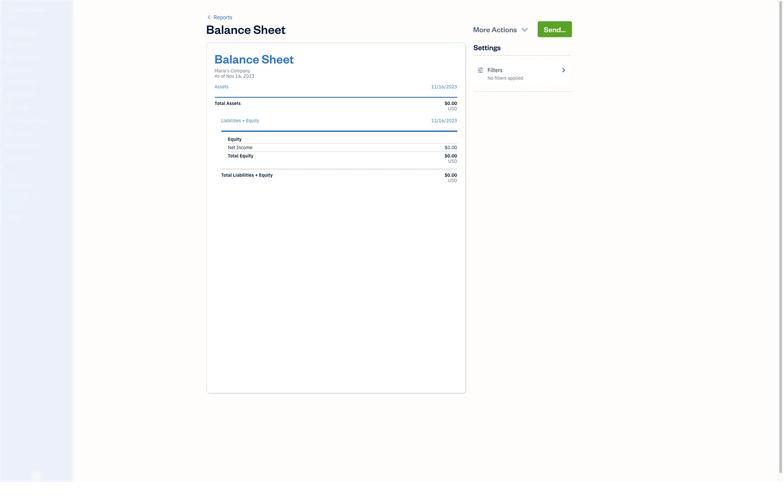 Task type: locate. For each thing, give the bounding box(es) containing it.
1 horizontal spatial company
[[231, 68, 251, 74]]

1 usd from the top
[[449, 106, 458, 112]]

usd for total liabilities + equity
[[449, 178, 458, 184]]

no filters applied
[[488, 75, 524, 81]]

chevronright image
[[561, 66, 567, 74]]

11/16/2023 for $0.00
[[432, 118, 458, 124]]

0 vertical spatial company
[[24, 6, 47, 13]]

+
[[242, 118, 245, 124], [255, 172, 258, 178]]

1 vertical spatial sheet
[[262, 51, 294, 67]]

sheet for balance sheet
[[254, 21, 286, 37]]

1 vertical spatial assets
[[227, 100, 241, 106]]

bank connections image
[[5, 204, 71, 210]]

net
[[228, 145, 236, 151]]

liabilities down the "total assets"
[[221, 118, 241, 124]]

0 vertical spatial balance
[[206, 21, 251, 37]]

liabilities
[[221, 118, 241, 124], [233, 172, 254, 178]]

16,
[[236, 73, 242, 79]]

sheet inside balance sheet maria's company as of nov 16, 2023
[[262, 51, 294, 67]]

1 vertical spatial 11/16/2023
[[432, 118, 458, 124]]

maria's left 16,
[[215, 68, 230, 74]]

company inside balance sheet maria's company as of nov 16, 2023
[[231, 68, 251, 74]]

2 11/16/2023 from the top
[[432, 118, 458, 124]]

0 horizontal spatial +
[[242, 118, 245, 124]]

2 vertical spatial total
[[221, 172, 232, 178]]

timer image
[[4, 117, 12, 124]]

$0.00
[[445, 100, 458, 106], [445, 145, 458, 151], [445, 153, 458, 159], [445, 172, 458, 178]]

usd for total assets
[[449, 106, 458, 112]]

2 vertical spatial $0.00 usd
[[445, 172, 458, 184]]

total up liabilities + equity
[[215, 100, 226, 106]]

liabilities + equity
[[221, 118, 259, 124]]

freshbooks image
[[31, 472, 42, 480]]

0 vertical spatial maria's
[[5, 6, 23, 13]]

3 $0.00 usd from the top
[[445, 172, 458, 184]]

$0.00 usd
[[445, 100, 458, 112], [445, 153, 458, 164], [445, 172, 458, 184]]

total assets
[[215, 100, 241, 106]]

1 vertical spatial total
[[228, 153, 239, 159]]

assets down of in the top of the page
[[215, 84, 229, 90]]

1 vertical spatial usd
[[449, 158, 458, 164]]

chart image
[[4, 143, 12, 149]]

balance
[[206, 21, 251, 37], [215, 51, 260, 67]]

total equity
[[228, 153, 254, 159]]

balance sheet
[[206, 21, 286, 37]]

project image
[[4, 105, 12, 111]]

1 horizontal spatial maria's
[[215, 68, 230, 74]]

filters
[[488, 67, 503, 74]]

total for total equity
[[228, 153, 239, 159]]

3 usd from the top
[[449, 178, 458, 184]]

2023
[[244, 73, 255, 79]]

0 vertical spatial sheet
[[254, 21, 286, 37]]

11/16/2023
[[432, 84, 458, 90], [432, 118, 458, 124]]

sheet for balance sheet maria's company as of nov 16, 2023
[[262, 51, 294, 67]]

0 vertical spatial 11/16/2023
[[432, 84, 458, 90]]

total down net
[[228, 153, 239, 159]]

1 vertical spatial liabilities
[[233, 172, 254, 178]]

1 vertical spatial company
[[231, 68, 251, 74]]

2 vertical spatial usd
[[449, 178, 458, 184]]

balance down reports
[[206, 21, 251, 37]]

maria's up owner at the left top of the page
[[5, 6, 23, 13]]

net income
[[228, 145, 253, 151]]

assets up liabilities + equity
[[227, 100, 241, 106]]

0 vertical spatial total
[[215, 100, 226, 106]]

payment image
[[4, 80, 12, 86]]

0 vertical spatial liabilities
[[221, 118, 241, 124]]

actions
[[492, 25, 518, 34]]

money image
[[4, 130, 12, 137]]

1 horizontal spatial +
[[255, 172, 258, 178]]

0 horizontal spatial maria's
[[5, 6, 23, 13]]

usd
[[449, 106, 458, 112], [449, 158, 458, 164], [449, 178, 458, 184]]

0 vertical spatial +
[[242, 118, 245, 124]]

company
[[24, 6, 47, 13], [231, 68, 251, 74]]

expense image
[[4, 92, 12, 99]]

balance sheet maria's company as of nov 16, 2023
[[215, 51, 294, 79]]

balance for balance sheet maria's company as of nov 16, 2023
[[215, 51, 260, 67]]

filters
[[495, 75, 507, 81]]

balance inside balance sheet maria's company as of nov 16, 2023
[[215, 51, 260, 67]]

equity
[[246, 118, 259, 124], [228, 136, 242, 142], [240, 153, 254, 159], [259, 172, 273, 178]]

assets
[[215, 84, 229, 90], [227, 100, 241, 106]]

total
[[215, 100, 226, 106], [228, 153, 239, 159], [221, 172, 232, 178]]

total down total equity
[[221, 172, 232, 178]]

settings
[[474, 43, 501, 52]]

invoice image
[[4, 67, 12, 74]]

team members image
[[5, 183, 71, 188]]

liabilities down total equity
[[233, 172, 254, 178]]

1 vertical spatial balance
[[215, 51, 260, 67]]

maria's company owner
[[5, 6, 47, 18]]

1 vertical spatial maria's
[[215, 68, 230, 74]]

0 horizontal spatial company
[[24, 6, 47, 13]]

client image
[[4, 42, 12, 48]]

balance up 16,
[[215, 51, 260, 67]]

income
[[237, 145, 253, 151]]

0 vertical spatial $0.00 usd
[[445, 100, 458, 112]]

1 vertical spatial $0.00 usd
[[445, 153, 458, 164]]

reports button
[[206, 13, 233, 21]]

reports
[[214, 14, 233, 21]]

1 $0.00 usd from the top
[[445, 100, 458, 112]]

maria's
[[5, 6, 23, 13], [215, 68, 230, 74]]

sheet
[[254, 21, 286, 37], [262, 51, 294, 67]]

0 vertical spatial usd
[[449, 106, 458, 112]]

apps image
[[5, 172, 71, 178]]

1 11/16/2023 from the top
[[432, 84, 458, 90]]



Task type: vqa. For each thing, say whether or not it's contained in the screenshot.
BALANCE SHEET MARIA'S COMPANY AS OF NOV 16, 2023
yes



Task type: describe. For each thing, give the bounding box(es) containing it.
$0.00 for total assets
[[445, 100, 458, 106]]

settings image
[[478, 66, 484, 74]]

maria's inside balance sheet maria's company as of nov 16, 2023
[[215, 68, 230, 74]]

total for total assets
[[215, 100, 226, 106]]

settings image
[[5, 215, 71, 220]]

nov
[[226, 73, 234, 79]]

more
[[474, 25, 491, 34]]

items and services image
[[5, 194, 71, 199]]

chevrondown image
[[521, 25, 530, 34]]

2 $0.00 usd from the top
[[445, 153, 458, 164]]

balance for balance sheet
[[206, 21, 251, 37]]

$0.00 usd for total liabilities + equity
[[445, 172, 458, 184]]

as
[[215, 73, 220, 79]]

no
[[488, 75, 494, 81]]

send… button
[[538, 21, 572, 37]]

send…
[[544, 25, 567, 34]]

$0.00 usd for total assets
[[445, 100, 458, 112]]

chevronleft image
[[206, 13, 213, 21]]

dashboard image
[[4, 29, 12, 36]]

of
[[221, 73, 225, 79]]

more actions
[[474, 25, 518, 34]]

1 vertical spatial +
[[255, 172, 258, 178]]

main element
[[0, 0, 90, 483]]

owner
[[5, 13, 18, 18]]

total for total liabilities + equity
[[221, 172, 232, 178]]

2 usd from the top
[[449, 158, 458, 164]]

applied
[[508, 75, 524, 81]]

$0.00 for total
[[445, 153, 458, 159]]

more actions button
[[468, 21, 536, 37]]

report image
[[4, 155, 12, 162]]

estimate image
[[4, 54, 12, 61]]

maria's inside the maria's company owner
[[5, 6, 23, 13]]

total liabilities + equity
[[221, 172, 273, 178]]

11/16/2023 for usd
[[432, 84, 458, 90]]

$0.00 for total liabilities + equity
[[445, 172, 458, 178]]

0 vertical spatial assets
[[215, 84, 229, 90]]

company inside the maria's company owner
[[24, 6, 47, 13]]



